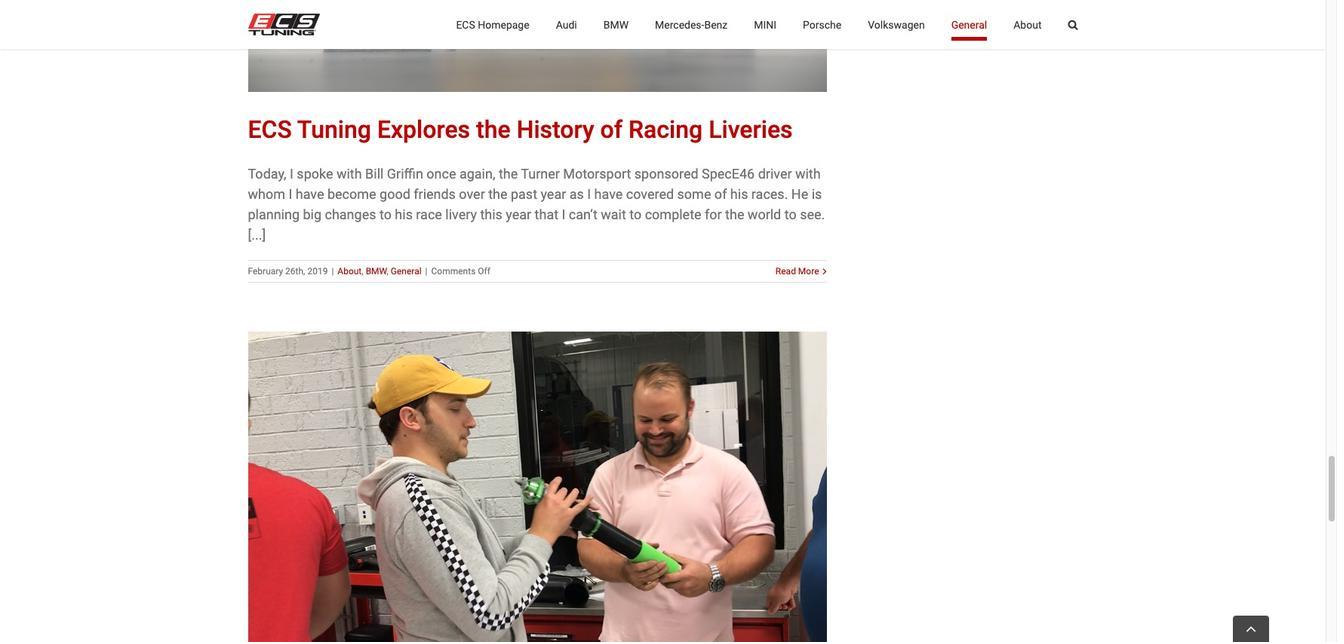 Task type: describe. For each thing, give the bounding box(es) containing it.
racing
[[629, 115, 703, 144]]

some
[[677, 186, 711, 202]]

volkswagen
[[868, 18, 925, 31]]

ecs tuning explores the history of racing liveries image
[[248, 0, 827, 92]]

spoke
[[297, 166, 333, 182]]

off
[[478, 266, 490, 277]]

26th,
[[285, 266, 305, 277]]

that
[[535, 207, 558, 222]]

3 to from the left
[[784, 207, 797, 222]]

mercedes-
[[655, 18, 704, 31]]

1 with from the left
[[336, 166, 362, 182]]

1 have from the left
[[296, 186, 324, 202]]

1 vertical spatial general
[[391, 266, 421, 277]]

audi link
[[556, 0, 577, 49]]

ecs tuning logo image
[[248, 14, 320, 35]]

complete
[[645, 207, 701, 222]]

more
[[798, 266, 819, 277]]

[...]
[[248, 227, 266, 243]]

0 horizontal spatial bmw
[[366, 266, 387, 277]]

the up the past
[[499, 166, 518, 182]]

over
[[459, 186, 485, 202]]

turner
[[521, 166, 560, 182]]

ecs for ecs tuning explores the history of racing liveries
[[248, 115, 292, 144]]

explores
[[377, 115, 470, 144]]

are millennials causing a decline in car enthusiast culture? image
[[248, 332, 827, 643]]

1 horizontal spatial general
[[951, 18, 987, 31]]

1 vertical spatial about link
[[338, 266, 362, 277]]

motorsport
[[563, 166, 631, 182]]

1 vertical spatial about
[[338, 266, 362, 277]]

i right as
[[587, 186, 591, 202]]

2 to from the left
[[629, 207, 642, 222]]

0 vertical spatial bmw
[[603, 18, 629, 31]]

comments
[[431, 266, 476, 277]]

ecs tuning explores the history of racing liveries link
[[248, 115, 793, 144]]

this
[[480, 207, 502, 222]]

0 vertical spatial his
[[730, 186, 748, 202]]

ecs homepage link
[[456, 0, 529, 49]]

world
[[748, 207, 781, 222]]

i right whom
[[289, 186, 292, 202]]

read more link
[[776, 265, 819, 278]]

ecs tuning explores the history of racing liveries
[[248, 115, 793, 144]]

porsche
[[803, 18, 841, 31]]

for
[[705, 207, 722, 222]]

0 vertical spatial bmw link
[[603, 0, 629, 49]]

read more
[[776, 266, 819, 277]]

past
[[511, 186, 537, 202]]

become
[[327, 186, 376, 202]]

2 | from the left
[[425, 266, 427, 277]]

mercedes-benz
[[655, 18, 728, 31]]

again,
[[459, 166, 495, 182]]

february 26th, 2019 | about , bmw , general | comments off
[[248, 266, 490, 277]]

homepage
[[478, 18, 529, 31]]



Task type: vqa. For each thing, say whether or not it's contained in the screenshot.
the rather on the right
no



Task type: locate. For each thing, give the bounding box(es) containing it.
| left comments on the top left
[[425, 266, 427, 277]]

bill
[[365, 166, 384, 182]]

audi
[[556, 18, 577, 31]]

bmw link right audi
[[603, 0, 629, 49]]

1 vertical spatial ecs
[[248, 115, 292, 144]]

i right that
[[562, 207, 565, 222]]

of up 'for'
[[714, 186, 727, 202]]

of
[[600, 115, 623, 144], [714, 186, 727, 202]]

1 horizontal spatial to
[[629, 207, 642, 222]]

0 vertical spatial ecs
[[456, 18, 475, 31]]

1 vertical spatial of
[[714, 186, 727, 202]]

friends
[[414, 186, 456, 202]]

i left spoke
[[290, 166, 293, 182]]

have
[[296, 186, 324, 202], [594, 186, 623, 202]]

, right 2019
[[362, 266, 363, 277]]

0 vertical spatial of
[[600, 115, 623, 144]]

1 , from the left
[[362, 266, 363, 277]]

general
[[951, 18, 987, 31], [391, 266, 421, 277]]

good
[[380, 186, 410, 202]]

the
[[476, 115, 511, 144], [499, 166, 518, 182], [488, 186, 507, 202], [725, 207, 744, 222]]

with up the he
[[795, 166, 821, 182]]

general link
[[951, 0, 987, 49], [391, 266, 421, 277]]

general link left comments on the top left
[[391, 266, 421, 277]]

see.
[[800, 207, 825, 222]]

i
[[290, 166, 293, 182], [289, 186, 292, 202], [587, 186, 591, 202], [562, 207, 565, 222]]

his
[[730, 186, 748, 202], [395, 207, 413, 222]]

as
[[569, 186, 584, 202]]

1 horizontal spatial |
[[425, 266, 427, 277]]

with up become
[[336, 166, 362, 182]]

porsche link
[[803, 0, 841, 49]]

mercedes-benz link
[[655, 0, 728, 49]]

have up wait on the top left
[[594, 186, 623, 202]]

big
[[303, 207, 321, 222]]

2 have from the left
[[594, 186, 623, 202]]

to right wait on the top left
[[629, 207, 642, 222]]

the up this on the left top
[[488, 186, 507, 202]]

0 horizontal spatial bmw link
[[366, 266, 387, 277]]

0 vertical spatial about
[[1013, 18, 1042, 31]]

1 horizontal spatial about link
[[1013, 0, 1042, 49]]

of inside the today, i spoke with bill griffin once again, the turner motorsport sponsored spece46 driver with whom i have become good friends over the past year as i have covered some of his races. he is planning big changes to his race livery this year that i can't wait to complete for the world to see. [...]
[[714, 186, 727, 202]]

today, i spoke with bill griffin once again, the turner motorsport sponsored spece46 driver with whom i have become good friends over the past year as i have covered some of his races. he is planning big changes to his race livery this year that i can't wait to complete for the world to see. [...]
[[248, 166, 825, 243]]

0 horizontal spatial year
[[506, 207, 531, 222]]

whom
[[248, 186, 285, 202]]

the up the again,
[[476, 115, 511, 144]]

once
[[427, 166, 456, 182]]

mini link
[[754, 0, 776, 49]]

0 vertical spatial general link
[[951, 0, 987, 49]]

1 horizontal spatial with
[[795, 166, 821, 182]]

ecs homepage
[[456, 18, 529, 31]]

0 vertical spatial general
[[951, 18, 987, 31]]

0 horizontal spatial his
[[395, 207, 413, 222]]

his down 'spece46'
[[730, 186, 748, 202]]

general left comments on the top left
[[391, 266, 421, 277]]

tuning
[[297, 115, 371, 144]]

ecs for ecs homepage
[[456, 18, 475, 31]]

ecs left homepage
[[456, 18, 475, 31]]

ecs up today,
[[248, 115, 292, 144]]

| right 2019
[[332, 266, 334, 277]]

1 vertical spatial his
[[395, 207, 413, 222]]

griffin
[[387, 166, 423, 182]]

about link
[[1013, 0, 1042, 49], [338, 266, 362, 277]]

of up 'motorsport'
[[600, 115, 623, 144]]

0 horizontal spatial with
[[336, 166, 362, 182]]

benz
[[704, 18, 728, 31]]

bmw
[[603, 18, 629, 31], [366, 266, 387, 277]]

spece46
[[702, 166, 755, 182]]

his down "good"
[[395, 207, 413, 222]]

have up big
[[296, 186, 324, 202]]

to left see.
[[784, 207, 797, 222]]

1 vertical spatial bmw link
[[366, 266, 387, 277]]

with
[[336, 166, 362, 182], [795, 166, 821, 182]]

ecs inside 'link'
[[456, 18, 475, 31]]

0 horizontal spatial |
[[332, 266, 334, 277]]

covered
[[626, 186, 674, 202]]

is
[[812, 186, 822, 202]]

1 horizontal spatial ecs
[[456, 18, 475, 31]]

1 horizontal spatial year
[[541, 186, 566, 202]]

0 horizontal spatial about
[[338, 266, 362, 277]]

race
[[416, 207, 442, 222]]

0 horizontal spatial of
[[600, 115, 623, 144]]

0 horizontal spatial about link
[[338, 266, 362, 277]]

bmw link right 2019
[[366, 266, 387, 277]]

read
[[776, 266, 796, 277]]

wait
[[601, 207, 626, 222]]

changes
[[325, 207, 376, 222]]

history
[[517, 115, 594, 144]]

mini
[[754, 18, 776, 31]]

1 horizontal spatial ,
[[387, 266, 388, 277]]

livery
[[445, 207, 477, 222]]

0 horizontal spatial ecs
[[248, 115, 292, 144]]

1 vertical spatial bmw
[[366, 266, 387, 277]]

general right volkswagen link
[[951, 18, 987, 31]]

1 horizontal spatial bmw link
[[603, 0, 629, 49]]

0 horizontal spatial have
[[296, 186, 324, 202]]

year up that
[[541, 186, 566, 202]]

february
[[248, 266, 283, 277]]

2 with from the left
[[795, 166, 821, 182]]

1 horizontal spatial about
[[1013, 18, 1042, 31]]

races.
[[751, 186, 788, 202]]

1 vertical spatial year
[[506, 207, 531, 222]]

2 horizontal spatial to
[[784, 207, 797, 222]]

2019
[[307, 266, 328, 277]]

year down the past
[[506, 207, 531, 222]]

1 horizontal spatial his
[[730, 186, 748, 202]]

1 horizontal spatial have
[[594, 186, 623, 202]]

about
[[1013, 18, 1042, 31], [338, 266, 362, 277]]

can't
[[569, 207, 597, 222]]

bmw right audi
[[603, 18, 629, 31]]

0 horizontal spatial general link
[[391, 266, 421, 277]]

0 vertical spatial about link
[[1013, 0, 1042, 49]]

ecs
[[456, 18, 475, 31], [248, 115, 292, 144]]

volkswagen link
[[868, 0, 925, 49]]

year
[[541, 186, 566, 202], [506, 207, 531, 222]]

bmw right 2019
[[366, 266, 387, 277]]

liveries
[[709, 115, 793, 144]]

planning
[[248, 207, 300, 222]]

1 horizontal spatial bmw
[[603, 18, 629, 31]]

driver
[[758, 166, 792, 182]]

general link right volkswagen link
[[951, 0, 987, 49]]

0 horizontal spatial ,
[[362, 266, 363, 277]]

0 horizontal spatial general
[[391, 266, 421, 277]]

1 | from the left
[[332, 266, 334, 277]]

2 , from the left
[[387, 266, 388, 277]]

to down "good"
[[379, 207, 392, 222]]

1 to from the left
[[379, 207, 392, 222]]

to
[[379, 207, 392, 222], [629, 207, 642, 222], [784, 207, 797, 222]]

1 vertical spatial general link
[[391, 266, 421, 277]]

sponsored
[[634, 166, 698, 182]]

1 horizontal spatial of
[[714, 186, 727, 202]]

he
[[791, 186, 808, 202]]

|
[[332, 266, 334, 277], [425, 266, 427, 277]]

today,
[[248, 166, 286, 182]]

,
[[362, 266, 363, 277], [387, 266, 388, 277]]

bmw link
[[603, 0, 629, 49], [366, 266, 387, 277]]

the right 'for'
[[725, 207, 744, 222]]

1 horizontal spatial general link
[[951, 0, 987, 49]]

, left comments on the top left
[[387, 266, 388, 277]]

0 horizontal spatial to
[[379, 207, 392, 222]]

0 vertical spatial year
[[541, 186, 566, 202]]



